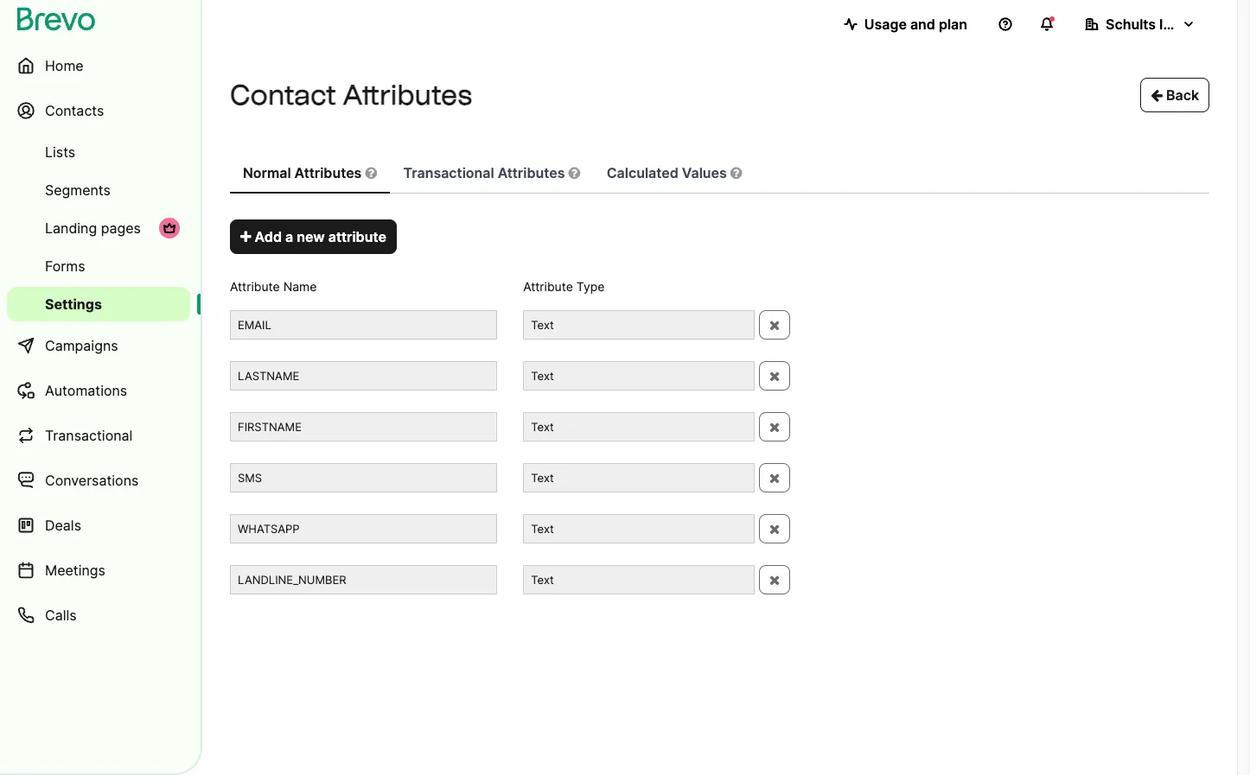 Task type: vqa. For each thing, say whether or not it's contained in the screenshot.
Normal Attributes link
yes



Task type: locate. For each thing, give the bounding box(es) containing it.
None text field
[[230, 311, 497, 340], [523, 311, 755, 340], [230, 362, 497, 391], [230, 413, 497, 442], [523, 413, 755, 442], [230, 464, 497, 493], [230, 311, 497, 340], [523, 311, 755, 340], [230, 362, 497, 391], [230, 413, 497, 442], [523, 413, 755, 442], [230, 464, 497, 493]]

2 question circle image from the left
[[568, 166, 580, 180]]

back link
[[1141, 78, 1209, 112]]

forms
[[45, 258, 85, 275]]

question circle image inside normal attributes link
[[365, 166, 377, 180]]

new
[[297, 228, 325, 246]]

campaigns
[[45, 337, 118, 354]]

add a new attribute link
[[230, 220, 397, 254]]

attributes for transactional attributes
[[498, 164, 565, 182]]

arrow left image
[[1151, 88, 1163, 102]]

left___rvooi image
[[163, 221, 176, 235]]

contact attributes
[[230, 79, 472, 112]]

meetings
[[45, 562, 105, 579]]

deals
[[45, 517, 81, 534]]

attributes for normal attributes
[[294, 164, 362, 182]]

inc
[[1159, 16, 1180, 33]]

lists link
[[7, 135, 190, 169]]

segments
[[45, 182, 111, 199]]

usage
[[864, 16, 907, 33]]

1 attribute from the left
[[230, 279, 280, 294]]

segments link
[[7, 173, 190, 207]]

landing pages
[[45, 220, 141, 237]]

attribute left type
[[523, 279, 573, 294]]

1 question circle image from the left
[[365, 166, 377, 180]]

0 horizontal spatial attribute
[[230, 279, 280, 294]]

question circle image
[[365, 166, 377, 180], [568, 166, 580, 180]]

landing
[[45, 220, 97, 237]]

attributes
[[343, 79, 472, 112], [294, 164, 362, 182], [498, 164, 565, 182]]

0 vertical spatial transactional
[[403, 164, 494, 182]]

plan
[[939, 16, 967, 33]]

forms link
[[7, 249, 190, 284]]

2 attribute from the left
[[523, 279, 573, 294]]

a
[[285, 228, 293, 246]]

question circle image inside transactional attributes link
[[568, 166, 580, 180]]

campaigns link
[[7, 325, 190, 367]]

1 horizontal spatial transactional
[[403, 164, 494, 182]]

calls link
[[7, 595, 190, 636]]

question circle image left calculated
[[568, 166, 580, 180]]

question circle image
[[730, 166, 742, 180]]

calculated values
[[607, 164, 730, 182]]

contacts
[[45, 102, 104, 119]]

times image
[[769, 318, 780, 332], [769, 421, 780, 434], [769, 472, 780, 485], [769, 523, 780, 536], [769, 574, 780, 587]]

conversations
[[45, 472, 139, 489]]

plus image
[[240, 230, 251, 244]]

home
[[45, 57, 84, 74]]

question circle image for normal attributes
[[365, 166, 377, 180]]

attribute name
[[230, 279, 317, 294]]

back
[[1163, 86, 1199, 104]]

question circle image up attribute
[[365, 166, 377, 180]]

conversations link
[[7, 460, 190, 501]]

1 horizontal spatial question circle image
[[568, 166, 580, 180]]

None text field
[[523, 362, 755, 391], [523, 464, 755, 493], [230, 515, 497, 544], [523, 515, 755, 544], [230, 566, 497, 595], [523, 566, 755, 595], [523, 362, 755, 391], [523, 464, 755, 493], [230, 515, 497, 544], [523, 515, 755, 544], [230, 566, 497, 595], [523, 566, 755, 595]]

attributes for contact attributes
[[343, 79, 472, 112]]

1 vertical spatial transactional
[[45, 427, 133, 444]]

transactional
[[403, 164, 494, 182], [45, 427, 133, 444]]

lists
[[45, 144, 75, 161]]

contacts link
[[7, 90, 190, 131]]

5 times image from the top
[[769, 574, 780, 587]]

contact
[[230, 79, 336, 112]]

calls
[[45, 607, 77, 624]]

meetings link
[[7, 550, 190, 591]]

settings link
[[7, 287, 190, 322]]

calculated values link
[[594, 154, 755, 194]]

pages
[[101, 220, 141, 237]]

0 horizontal spatial transactional
[[45, 427, 133, 444]]

add a new attribute
[[251, 228, 386, 246]]

automations link
[[7, 370, 190, 412]]

attribute left name
[[230, 279, 280, 294]]

0 horizontal spatial question circle image
[[365, 166, 377, 180]]

1 horizontal spatial attribute
[[523, 279, 573, 294]]

attribute
[[230, 279, 280, 294], [523, 279, 573, 294]]



Task type: describe. For each thing, give the bounding box(es) containing it.
schults inc
[[1106, 16, 1180, 33]]

settings
[[45, 296, 102, 313]]

transactional attributes link
[[390, 154, 593, 194]]

values
[[682, 164, 727, 182]]

question circle image for transactional attributes
[[568, 166, 580, 180]]

transactional link
[[7, 415, 190, 456]]

normal attributes link
[[230, 154, 390, 194]]

times image
[[769, 369, 780, 383]]

2 times image from the top
[[769, 421, 780, 434]]

automations
[[45, 382, 127, 399]]

and
[[910, 16, 935, 33]]

attribute type
[[523, 279, 605, 294]]

landing pages link
[[7, 211, 190, 246]]

attribute
[[328, 228, 386, 246]]

deals link
[[7, 505, 190, 546]]

1 times image from the top
[[769, 318, 780, 332]]

transactional for transactional attributes
[[403, 164, 494, 182]]

attribute for attribute type
[[523, 279, 573, 294]]

3 times image from the top
[[769, 472, 780, 485]]

schults
[[1106, 16, 1156, 33]]

transactional attributes
[[403, 164, 568, 182]]

usage and plan
[[864, 16, 967, 33]]

attribute for attribute name
[[230, 279, 280, 294]]

name
[[283, 279, 317, 294]]

normal
[[243, 164, 291, 182]]

home link
[[7, 45, 190, 86]]

type
[[576, 279, 605, 294]]

normal attributes
[[243, 164, 365, 182]]

schults inc button
[[1071, 7, 1209, 41]]

4 times image from the top
[[769, 523, 780, 536]]

transactional for transactional
[[45, 427, 133, 444]]

usage and plan button
[[830, 7, 981, 41]]

calculated
[[607, 164, 679, 182]]

add
[[255, 228, 282, 246]]



